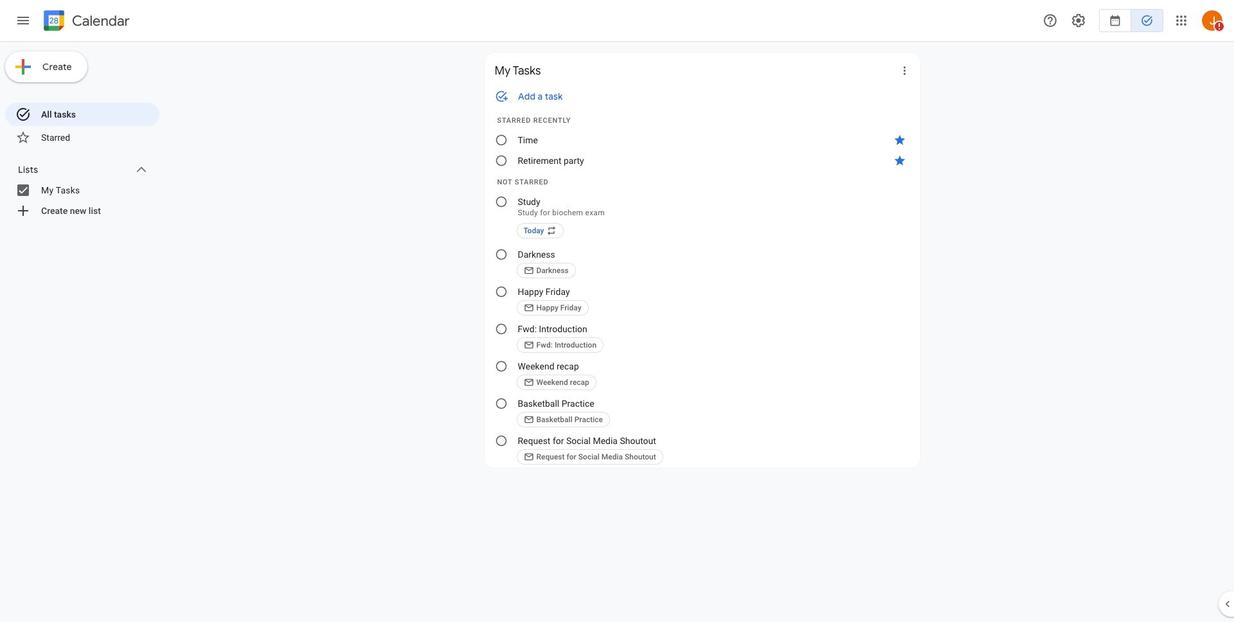 Task type: locate. For each thing, give the bounding box(es) containing it.
heading
[[69, 13, 130, 29]]

calendar element
[[41, 8, 130, 36]]

support menu image
[[1043, 13, 1058, 28]]



Task type: vqa. For each thing, say whether or not it's contained in the screenshot.
"4 days" menu item
no



Task type: describe. For each thing, give the bounding box(es) containing it.
settings menu image
[[1071, 13, 1087, 28]]

tasks sidebar image
[[15, 13, 31, 28]]

heading inside the calendar element
[[69, 13, 130, 29]]



